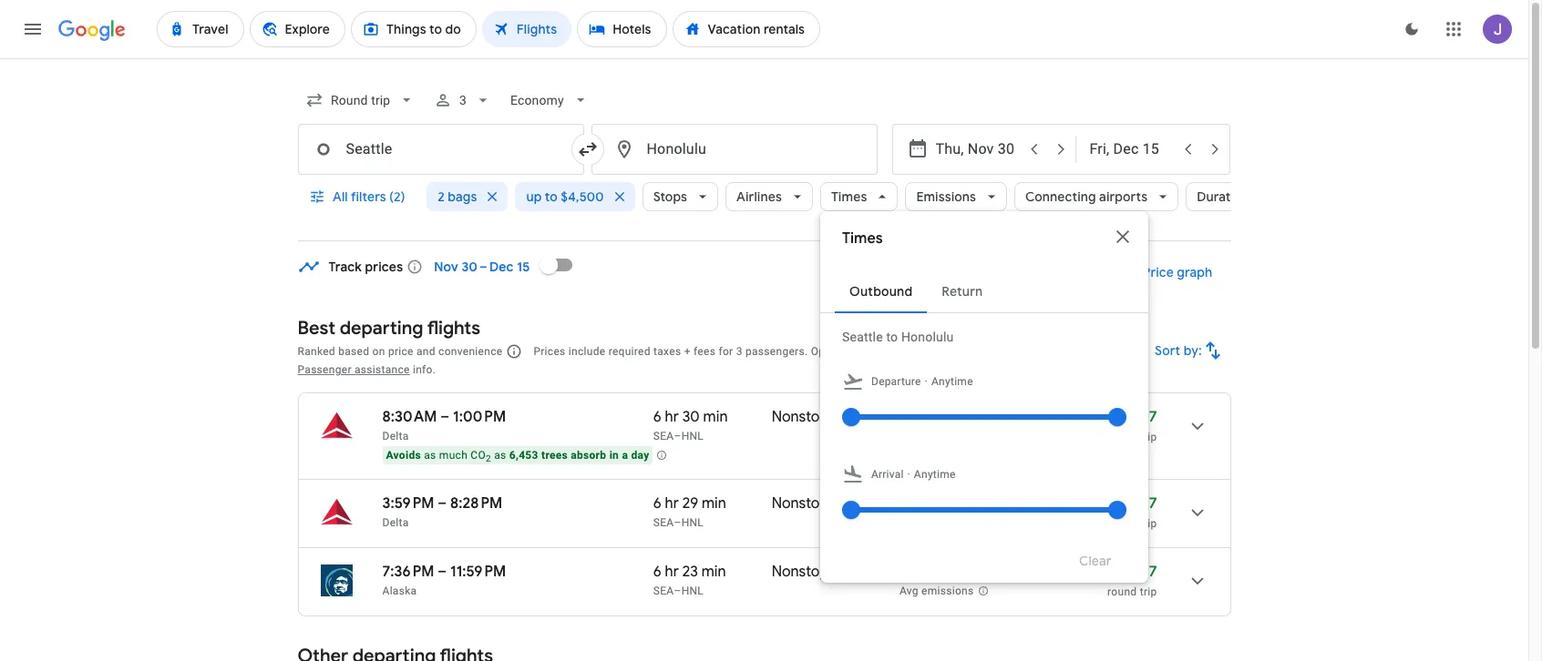 Task type: vqa. For each thing, say whether or not it's contained in the screenshot.
Paste image link field on the left top
no



Task type: describe. For each thing, give the bounding box(es) containing it.
trip for 6 hr 23 min
[[1140, 586, 1157, 599]]

– inside 6 hr 30 min sea – hnl
[[674, 430, 681, 443]]

$957 for 6 hr 30 min
[[1124, 408, 1157, 427]]

sea for 6 hr 30 min
[[653, 430, 674, 443]]

1 and from the left
[[416, 345, 435, 358]]

leaves seattle-tacoma international airport at 3:59 pm on thursday, november 30 and arrives at daniel k. inouye international airport at 8:28 pm on thursday, november 30. element
[[382, 495, 502, 513]]

2 fees from the left
[[944, 345, 966, 358]]

flight details. leaves seattle-tacoma international airport at 3:59 pm on thursday, november 30 and arrives at daniel k. inouye international airport at 8:28 pm on thursday, november 30. image
[[1175, 491, 1219, 535]]

prices
[[533, 345, 566, 358]]

find the best price region
[[298, 243, 1231, 303]]

price graph
[[1143, 264, 1213, 281]]

957 US dollars text field
[[1124, 563, 1157, 581]]

-
[[900, 518, 904, 531]]

kg for 6 hr 29 min
[[926, 495, 943, 513]]

a
[[622, 449, 628, 462]]

+
[[684, 345, 691, 358]]

sea for 6 hr 29 min
[[653, 517, 674, 530]]

2 inside popup button
[[438, 189, 445, 205]]

7:36 pm – 11:59 pm alaska
[[382, 563, 506, 598]]

close dialog image
[[1112, 226, 1134, 248]]

0 vertical spatial emissions
[[928, 518, 980, 531]]

best departing flights main content
[[298, 243, 1231, 662]]

learn more about tracked prices image
[[407, 259, 423, 275]]

charges
[[857, 345, 898, 358]]

assistance
[[355, 364, 410, 376]]

nonstop flight. element for 6 hr 29 min
[[772, 495, 828, 516]]

loading results progress bar
[[0, 58, 1528, 62]]

nonstop flight. element for 6 hr 23 min
[[772, 563, 828, 584]]

Departure text field
[[936, 125, 1019, 174]]

include
[[569, 345, 606, 358]]

seattle to honolulu
[[842, 330, 954, 345]]

learn more about ranking image
[[506, 344, 523, 360]]

filters
[[350, 189, 386, 205]]

connecting airports
[[1025, 189, 1148, 205]]

delta for 8:30 am
[[382, 430, 409, 443]]

by:
[[1183, 343, 1202, 359]]

hr for 30
[[665, 408, 679, 427]]

min for 6 hr 29 min
[[702, 495, 726, 513]]

(2)
[[389, 189, 405, 205]]

trip for 6 hr 30 min
[[1140, 431, 1157, 444]]

much
[[439, 449, 468, 462]]

for
[[719, 345, 733, 358]]

– inside 8:30 am – 1:00 pm delta
[[441, 408, 450, 427]]

8:30 am – 1:00 pm delta
[[382, 408, 506, 443]]

price graph button
[[1096, 256, 1227, 289]]

hr for 29
[[665, 495, 679, 513]]

taxes
[[653, 345, 681, 358]]

up to $4,500 button
[[515, 175, 635, 219]]

airlines
[[736, 189, 782, 205]]

8:30 am
[[382, 408, 437, 427]]

30 – dec
[[462, 259, 514, 275]]

change appearance image
[[1390, 7, 1434, 51]]

29
[[682, 495, 698, 513]]

nonstop for 6 hr 30 min
[[772, 408, 828, 427]]

on
[[372, 345, 385, 358]]

bag
[[922, 345, 942, 358]]

$957 round trip for 6 hr 30 min
[[1107, 408, 1157, 444]]

avoids as much co2 as 6453 trees absorb in a day. learn more about this calculation. image
[[657, 450, 668, 461]]

bags
[[448, 189, 477, 205]]

day
[[631, 449, 649, 462]]

all
[[332, 189, 347, 205]]

total duration 6 hr 29 min. element
[[653, 495, 772, 516]]

based
[[338, 345, 369, 358]]

track
[[329, 259, 362, 275]]

11:59 pm
[[450, 563, 506, 581]]

ranked
[[298, 345, 335, 358]]

duration button
[[1186, 175, 1280, 219]]

trees
[[541, 449, 568, 462]]

6 hr 30 min sea – hnl
[[653, 408, 728, 443]]

3:59 pm – 8:28 pm delta
[[382, 495, 502, 530]]

3:59 pm
[[382, 495, 434, 513]]

trip for 6 hr 29 min
[[1140, 518, 1157, 530]]

nonstop flight. element for 6 hr 30 min
[[772, 408, 828, 429]]

connecting
[[1025, 189, 1096, 205]]

best
[[298, 317, 336, 340]]

2 as from the left
[[494, 449, 506, 462]]

round for 6 hr 30 min
[[1107, 431, 1137, 444]]

seattle
[[842, 330, 883, 345]]

$957 round trip for 6 hr 29 min
[[1107, 495, 1157, 530]]

2 inside the avoids as much co 2 as 6,453 trees absorb in a day
[[486, 454, 491, 464]]

737 kg co 2 for 6 hr 30 min
[[899, 408, 975, 429]]

swap origin and destination. image
[[576, 139, 598, 160]]

connecting airports button
[[1014, 175, 1179, 219]]

15
[[517, 259, 530, 275]]

total duration 6 hr 23 min. element
[[653, 563, 772, 584]]

departure
[[871, 375, 921, 388]]

$957 for 6 hr 23 min
[[1124, 563, 1157, 581]]

– inside '6 hr 23 min sea – hnl'
[[674, 585, 681, 598]]

– inside 3:59 pm – 8:28 pm delta
[[438, 495, 447, 513]]

round for 6 hr 29 min
[[1107, 518, 1137, 530]]

Departure time: 7:36 PM. text field
[[382, 563, 434, 581]]

Arrival time: 1:00 PM. text field
[[453, 408, 506, 427]]

ranked based on price and convenience
[[298, 345, 503, 358]]

nov
[[434, 259, 458, 275]]

emissions
[[916, 189, 976, 205]]

1 vertical spatial times
[[842, 230, 883, 248]]

min for 6 hr 23 min
[[701, 563, 726, 581]]

honolulu
[[901, 330, 954, 345]]

all filters (2) button
[[298, 175, 419, 219]]

2 bags
[[438, 189, 477, 205]]

alaska
[[382, 585, 417, 598]]

avg
[[899, 585, 918, 598]]

2 bags button
[[427, 175, 508, 219]]

Arrival time: 11:59 PM. text field
[[450, 563, 506, 581]]

nov 30 – dec 15
[[434, 259, 530, 275]]

up to $4,500
[[526, 189, 604, 205]]

leaves seattle-tacoma international airport at 7:36 pm on thursday, november 30 and arrives at daniel k. inouye international airport at 11:59 pm on thursday, november 30. element
[[382, 563, 506, 581]]

passenger
[[298, 364, 352, 376]]

Return text field
[[1090, 125, 1173, 174]]

optional
[[811, 345, 854, 358]]

$4,500
[[561, 189, 604, 205]]

flight details. leaves seattle-tacoma international airport at 8:30 am on thursday, november 30 and arrives at daniel k. inouye international airport at 1:00 pm on thursday, november 30. image
[[1175, 405, 1219, 448]]

required
[[608, 345, 651, 358]]

sort by: button
[[1147, 329, 1231, 373]]

Departure time: 8:30 AM. text field
[[382, 408, 437, 427]]

sort by:
[[1154, 343, 1202, 359]]

avoids as much co 2 as 6,453 trees absorb in a day
[[386, 449, 649, 464]]

leaves seattle-tacoma international airport at 8:30 am on thursday, november 30 and arrives at daniel k. inouye international airport at 1:00 pm on thursday, november 30. element
[[382, 408, 506, 427]]

price
[[1143, 264, 1174, 281]]

all filters (2)
[[332, 189, 405, 205]]

6 for 6 hr 23 min
[[653, 563, 661, 581]]

departing
[[340, 317, 423, 340]]

emissions button
[[905, 175, 1007, 219]]

absorb
[[571, 449, 606, 462]]

times inside popup button
[[831, 189, 867, 205]]



Task type: locate. For each thing, give the bounding box(es) containing it.
delta up avoids
[[382, 430, 409, 443]]

– inside 6 hr 29 min sea – hnl
[[674, 517, 681, 530]]

hr inside '6 hr 23 min sea – hnl'
[[665, 563, 679, 581]]

2 737 kg co 2 from the top
[[899, 495, 975, 516]]

737 down the departure
[[899, 408, 923, 427]]

2 kg from the top
[[926, 495, 943, 513]]

– down total duration 6 hr 29 min. element
[[674, 517, 681, 530]]

kg down bag
[[926, 408, 943, 427]]

3 inside the prices include required taxes + fees for 3 passengers. optional charges and bag fees passenger assistance
[[736, 345, 743, 358]]

6 hr 29 min sea – hnl
[[653, 495, 726, 530]]

1 vertical spatial emissions
[[921, 585, 974, 598]]

fees right the +
[[694, 345, 716, 358]]

1 vertical spatial round
[[1107, 518, 1137, 530]]

2 delta from the top
[[382, 517, 409, 530]]

avoids
[[386, 449, 421, 462]]

times button
[[820, 175, 898, 219]]

6 left 29
[[653, 495, 661, 513]]

anytime down bag
[[931, 375, 973, 388]]

hnl for 23
[[681, 585, 704, 598]]

trip down $957 text field
[[1140, 586, 1157, 599]]

2 6 from the top
[[653, 495, 661, 513]]

fees right bag
[[944, 345, 966, 358]]

0 horizontal spatial fees
[[694, 345, 716, 358]]

co up -13% emissions
[[946, 495, 968, 513]]

0 horizontal spatial to
[[545, 189, 558, 205]]

737 kg co 2 down the departure
[[899, 408, 975, 429]]

0 vertical spatial hnl
[[681, 430, 704, 443]]

to for seattle
[[886, 330, 898, 345]]

0 vertical spatial 3
[[459, 93, 466, 108]]

3 round from the top
[[1107, 586, 1137, 599]]

None search field
[[298, 78, 1280, 583]]

stops button
[[642, 175, 718, 219]]

$957 left flight details. leaves seattle-tacoma international airport at 7:36 pm on thursday, november 30 and arrives at daniel k. inouye international airport at 11:59 pm on thursday, november 30. image
[[1124, 563, 1157, 581]]

main menu image
[[22, 18, 44, 40]]

6 hr 23 min sea – hnl
[[653, 563, 726, 598]]

0 vertical spatial times
[[831, 189, 867, 205]]

delta down 3:59 pm
[[382, 517, 409, 530]]

hnl down 29
[[681, 517, 704, 530]]

1 vertical spatial 3
[[736, 345, 743, 358]]

min right '30'
[[703, 408, 728, 427]]

30
[[682, 408, 700, 427]]

nonstop for 6 hr 23 min
[[772, 563, 828, 581]]

fees
[[694, 345, 716, 358], [944, 345, 966, 358]]

– inside '7:36 pm – 11:59 pm alaska'
[[438, 563, 447, 581]]

total duration 6 hr 30 min. element
[[653, 408, 772, 429]]

hnl for 29
[[681, 517, 704, 530]]

1 sea from the top
[[653, 430, 674, 443]]

0 vertical spatial kg
[[926, 408, 943, 427]]

delta
[[382, 430, 409, 443], [382, 517, 409, 530]]

to right up on the left of the page
[[545, 189, 558, 205]]

as left 6,453
[[494, 449, 506, 462]]

round down $957 text box
[[1107, 518, 1137, 530]]

3 nonstop flight. element from the top
[[772, 563, 828, 584]]

1 hr from the top
[[665, 408, 679, 427]]

1 vertical spatial anytime
[[914, 468, 956, 481]]

track prices
[[329, 259, 403, 275]]

1 vertical spatial trip
[[1140, 518, 1157, 530]]

1 fees from the left
[[694, 345, 716, 358]]

3 $957 round trip from the top
[[1107, 563, 1157, 599]]

nonstop
[[772, 408, 828, 427], [772, 495, 828, 513], [772, 563, 828, 581]]

1 as from the left
[[424, 449, 436, 462]]

round down 957 us dollars text field
[[1107, 431, 1137, 444]]

1:00 pm
[[453, 408, 506, 427]]

round
[[1107, 431, 1137, 444], [1107, 518, 1137, 530], [1107, 586, 1137, 599]]

2 vertical spatial nonstop flight. element
[[772, 563, 828, 584]]

1 horizontal spatial as
[[494, 449, 506, 462]]

$957
[[1124, 408, 1157, 427], [1124, 495, 1157, 513], [1124, 563, 1157, 581]]

2 trip from the top
[[1140, 518, 1157, 530]]

airlines button
[[725, 175, 813, 219]]

hr left 29
[[665, 495, 679, 513]]

737 for 6 hr 30 min
[[899, 408, 923, 427]]

1 737 kg co 2 from the top
[[899, 408, 975, 429]]

Arrival time: 8:28 PM. text field
[[450, 495, 502, 513]]

1 horizontal spatial and
[[900, 345, 919, 358]]

2 vertical spatial 6
[[653, 563, 661, 581]]

nonstop for 6 hr 29 min
[[772, 495, 828, 513]]

8:28 pm
[[450, 495, 502, 513]]

times
[[831, 189, 867, 205], [842, 230, 883, 248]]

graph
[[1177, 264, 1213, 281]]

times down 'times' popup button
[[842, 230, 883, 248]]

1 vertical spatial min
[[702, 495, 726, 513]]

1 delta from the top
[[382, 430, 409, 443]]

23
[[682, 563, 698, 581]]

1 kg from the top
[[926, 408, 943, 427]]

trip down 957 us dollars text field
[[1140, 431, 1157, 444]]

737 kg co 2 for 6 hr 29 min
[[899, 495, 975, 516]]

1 vertical spatial 737
[[899, 495, 923, 513]]

1 nonstop from the top
[[772, 408, 828, 427]]

prices include required taxes + fees for 3 passengers. optional charges and bag fees passenger assistance
[[298, 345, 966, 376]]

hnl inside '6 hr 23 min sea – hnl'
[[681, 585, 704, 598]]

nonstop flight. element
[[772, 408, 828, 429], [772, 495, 828, 516], [772, 563, 828, 584]]

times right airlines popup button
[[831, 189, 867, 205]]

$957 round trip left "flight details. leaves seattle-tacoma international airport at 8:30 am on thursday, november 30 and arrives at daniel k. inouye international airport at 1:00 pm on thursday, november 30." image
[[1107, 408, 1157, 444]]

hr for 23
[[665, 563, 679, 581]]

6 left 23
[[653, 563, 661, 581]]

6 for 6 hr 29 min
[[653, 495, 661, 513]]

None text field
[[591, 124, 877, 175]]

3 hr from the top
[[665, 563, 679, 581]]

6 inside 6 hr 30 min sea – hnl
[[653, 408, 661, 427]]

flights
[[427, 317, 480, 340]]

delta for 3:59 pm
[[382, 517, 409, 530]]

hnl inside 6 hr 29 min sea – hnl
[[681, 517, 704, 530]]

emissions
[[928, 518, 980, 531], [921, 585, 974, 598]]

sea down total duration 6 hr 29 min. element
[[653, 517, 674, 530]]

0 vertical spatial delta
[[382, 430, 409, 443]]

arrival
[[871, 468, 904, 481]]

1 horizontal spatial to
[[886, 330, 898, 345]]

–
[[441, 408, 450, 427], [674, 430, 681, 443], [438, 495, 447, 513], [674, 517, 681, 530], [438, 563, 447, 581], [674, 585, 681, 598]]

flight details. leaves seattle-tacoma international airport at 7:36 pm on thursday, november 30 and arrives at daniel k. inouye international airport at 11:59 pm on thursday, november 30. image
[[1175, 560, 1219, 603]]

3 inside popup button
[[459, 93, 466, 108]]

2 sea from the top
[[653, 517, 674, 530]]

anytime for departure
[[931, 375, 973, 388]]

1 vertical spatial sea
[[653, 517, 674, 530]]

2 and from the left
[[900, 345, 919, 358]]

-13% emissions
[[900, 518, 980, 531]]

737 kg co 2 up -13% emissions
[[899, 495, 975, 516]]

0 vertical spatial $957 round trip
[[1107, 408, 1157, 444]]

1 737 from the top
[[899, 408, 923, 427]]

min right 23
[[701, 563, 726, 581]]

sea
[[653, 430, 674, 443], [653, 517, 674, 530], [653, 585, 674, 598]]

1 vertical spatial $957
[[1124, 495, 1157, 513]]

2 vertical spatial $957 round trip
[[1107, 563, 1157, 599]]

hr left 23
[[665, 563, 679, 581]]

0 horizontal spatial 3
[[459, 93, 466, 108]]

1 vertical spatial $957 round trip
[[1107, 495, 1157, 530]]

hnl down 23
[[681, 585, 704, 598]]

1 hnl from the top
[[681, 430, 704, 443]]

2 vertical spatial round
[[1107, 586, 1137, 599]]

hnl inside 6 hr 30 min sea – hnl
[[681, 430, 704, 443]]

0 horizontal spatial and
[[416, 345, 435, 358]]

1 $957 from the top
[[1124, 408, 1157, 427]]

min inside 6 hr 29 min sea – hnl
[[702, 495, 726, 513]]

co inside the avoids as much co 2 as 6,453 trees absorb in a day
[[471, 449, 486, 462]]

6 inside '6 hr 23 min sea – hnl'
[[653, 563, 661, 581]]

to for up
[[545, 189, 558, 205]]

hr left '30'
[[665, 408, 679, 427]]

0 vertical spatial $957
[[1124, 408, 1157, 427]]

1 vertical spatial nonstop
[[772, 495, 828, 513]]

0 vertical spatial trip
[[1140, 431, 1157, 444]]

hnl for 30
[[681, 430, 704, 443]]

convenience
[[438, 345, 503, 358]]

$957 left "flight details. leaves seattle-tacoma international airport at 8:30 am on thursday, november 30 and arrives at daniel k. inouye international airport at 1:00 pm on thursday, november 30." image
[[1124, 408, 1157, 427]]

0 vertical spatial nonstop
[[772, 408, 828, 427]]

1 vertical spatial 737 kg co 2
[[899, 495, 975, 516]]

0 vertical spatial co
[[946, 408, 968, 427]]

to up "charges"
[[886, 330, 898, 345]]

13%
[[904, 518, 925, 531]]

sea up avoids as much co2 as 6453 trees absorb in a day. learn more about this calculation. icon
[[653, 430, 674, 443]]

2 round from the top
[[1107, 518, 1137, 530]]

2 nonstop from the top
[[772, 495, 828, 513]]

1 round from the top
[[1107, 431, 1137, 444]]

2 nonstop flight. element from the top
[[772, 495, 828, 516]]

3 sea from the top
[[653, 585, 674, 598]]

2 vertical spatial sea
[[653, 585, 674, 598]]

$957 left flight details. leaves seattle-tacoma international airport at 3:59 pm on thursday, november 30 and arrives at daniel k. inouye international airport at 8:28 pm on thursday, november 30. image
[[1124, 495, 1157, 513]]

2 $957 from the top
[[1124, 495, 1157, 513]]

kg
[[926, 408, 943, 427], [926, 495, 943, 513]]

– right the departure time: 7:36 pm. text field
[[438, 563, 447, 581]]

co right much
[[471, 449, 486, 462]]

1 vertical spatial kg
[[926, 495, 943, 513]]

None text field
[[298, 124, 584, 175]]

2 vertical spatial $957
[[1124, 563, 1157, 581]]

hr inside 6 hr 29 min sea – hnl
[[665, 495, 679, 513]]

1 vertical spatial hnl
[[681, 517, 704, 530]]

3 $957 from the top
[[1124, 563, 1157, 581]]

0 vertical spatial to
[[545, 189, 558, 205]]

1 trip from the top
[[1140, 431, 1157, 444]]

– right the departure time: 3:59 pm. text box at bottom left
[[438, 495, 447, 513]]

sort
[[1154, 343, 1180, 359]]

trip down $957 text box
[[1140, 518, 1157, 530]]

$957 for 6 hr 29 min
[[1124, 495, 1157, 513]]

0 vertical spatial nonstop flight. element
[[772, 408, 828, 429]]

1 vertical spatial 6
[[653, 495, 661, 513]]

3 nonstop from the top
[[772, 563, 828, 581]]

min
[[703, 408, 728, 427], [702, 495, 726, 513], [701, 563, 726, 581]]

7:36 pm
[[382, 563, 434, 581]]

3 trip from the top
[[1140, 586, 1157, 599]]

anytime right 'arrival'
[[914, 468, 956, 481]]

stops
[[653, 189, 687, 205]]

min for 6 hr 30 min
[[703, 408, 728, 427]]

as left much
[[424, 449, 436, 462]]

3 button
[[426, 78, 499, 122]]

3 hnl from the top
[[681, 585, 704, 598]]

passenger assistance button
[[298, 364, 410, 376]]

2 vertical spatial min
[[701, 563, 726, 581]]

1 $957 round trip from the top
[[1107, 408, 1157, 444]]

737 kg co 2
[[899, 408, 975, 429], [899, 495, 975, 516]]

737 up 13% at the bottom right
[[899, 495, 923, 513]]

round for 6 hr 23 min
[[1107, 586, 1137, 599]]

3 6 from the top
[[653, 563, 661, 581]]

hnl down '30'
[[681, 430, 704, 443]]

957 US dollars text field
[[1124, 408, 1157, 427]]

0 vertical spatial hr
[[665, 408, 679, 427]]

emissions right 13% at the bottom right
[[928, 518, 980, 531]]

delta inside 8:30 am – 1:00 pm delta
[[382, 430, 409, 443]]

to inside popup button
[[545, 189, 558, 205]]

1 vertical spatial hr
[[665, 495, 679, 513]]

2 vertical spatial co
[[946, 495, 968, 513]]

1 vertical spatial delta
[[382, 517, 409, 530]]

sea for 6 hr 23 min
[[653, 585, 674, 598]]

and inside the prices include required taxes + fees for 3 passengers. optional charges and bag fees passenger assistance
[[900, 345, 919, 358]]

0 vertical spatial 737
[[899, 408, 923, 427]]

anytime for arrival
[[914, 468, 956, 481]]

hr inside 6 hr 30 min sea – hnl
[[665, 408, 679, 427]]

– down total duration 6 hr 23 min. "element"
[[674, 585, 681, 598]]

$957 round trip for 6 hr 23 min
[[1107, 563, 1157, 599]]

in
[[609, 449, 619, 462]]

0 horizontal spatial as
[[424, 449, 436, 462]]

and
[[416, 345, 435, 358], [900, 345, 919, 358]]

957 US dollars text field
[[1124, 495, 1157, 513]]

hr
[[665, 408, 679, 427], [665, 495, 679, 513], [665, 563, 679, 581]]

0 vertical spatial min
[[703, 408, 728, 427]]

sea inside '6 hr 23 min sea – hnl'
[[653, 585, 674, 598]]

None field
[[298, 84, 423, 117], [503, 84, 597, 117], [298, 84, 423, 117], [503, 84, 597, 117]]

– left arrival time: 1:00 pm. text box at the left bottom of the page
[[441, 408, 450, 427]]

duration
[[1197, 189, 1249, 205]]

and right price
[[416, 345, 435, 358]]

emissions right "avg" on the right bottom
[[921, 585, 974, 598]]

co for 6 hr 29 min
[[946, 495, 968, 513]]

trip
[[1140, 431, 1157, 444], [1140, 518, 1157, 530], [1140, 586, 1157, 599]]

price
[[388, 345, 414, 358]]

$957 round trip up $957 text field
[[1107, 495, 1157, 530]]

avg emissions
[[899, 585, 974, 598]]

6 for 6 hr 30 min
[[653, 408, 661, 427]]

1 vertical spatial co
[[471, 449, 486, 462]]

as
[[424, 449, 436, 462], [494, 449, 506, 462]]

kg up -13% emissions
[[926, 495, 943, 513]]

co for 6 hr 30 min
[[946, 408, 968, 427]]

3
[[459, 93, 466, 108], [736, 345, 743, 358]]

$957 round trip
[[1107, 408, 1157, 444], [1107, 495, 1157, 530], [1107, 563, 1157, 599]]

sea inside 6 hr 30 min sea – hnl
[[653, 430, 674, 443]]

6 inside 6 hr 29 min sea – hnl
[[653, 495, 661, 513]]

– down the total duration 6 hr 30 min. element
[[674, 430, 681, 443]]

2 $957 round trip from the top
[[1107, 495, 1157, 530]]

1 vertical spatial to
[[886, 330, 898, 345]]

min inside 6 hr 30 min sea – hnl
[[703, 408, 728, 427]]

2 hr from the top
[[665, 495, 679, 513]]

airports
[[1099, 189, 1148, 205]]

co
[[946, 408, 968, 427], [471, 449, 486, 462], [946, 495, 968, 513]]

round down $957 text field
[[1107, 586, 1137, 599]]

none search field containing times
[[298, 78, 1280, 583]]

Departure time: 3:59 PM. text field
[[382, 495, 434, 513]]

2 737 from the top
[[899, 495, 923, 513]]

anytime
[[931, 375, 973, 388], [914, 468, 956, 481]]

best departing flights
[[298, 317, 480, 340]]

to
[[545, 189, 558, 205], [886, 330, 898, 345]]

2 vertical spatial hnl
[[681, 585, 704, 598]]

6
[[653, 408, 661, 427], [653, 495, 661, 513], [653, 563, 661, 581]]

1 horizontal spatial fees
[[944, 345, 966, 358]]

prices
[[365, 259, 403, 275]]

0 vertical spatial anytime
[[931, 375, 973, 388]]

delta inside 3:59 pm – 8:28 pm delta
[[382, 517, 409, 530]]

1 nonstop flight. element from the top
[[772, 408, 828, 429]]

6,453
[[509, 449, 538, 462]]

$957 round trip left flight details. leaves seattle-tacoma international airport at 7:36 pm on thursday, november 30 and arrives at daniel k. inouye international airport at 11:59 pm on thursday, november 30. image
[[1107, 563, 1157, 599]]

up
[[526, 189, 542, 205]]

kg for 6 hr 30 min
[[926, 408, 943, 427]]

1 6 from the top
[[653, 408, 661, 427]]

sea down total duration 6 hr 23 min. "element"
[[653, 585, 674, 598]]

2 hnl from the top
[[681, 517, 704, 530]]

0 vertical spatial 6
[[653, 408, 661, 427]]

and down seattle to honolulu
[[900, 345, 919, 358]]

737
[[899, 408, 923, 427], [899, 495, 923, 513]]

1 horizontal spatial 3
[[736, 345, 743, 358]]

2
[[438, 189, 445, 205], [968, 414, 975, 429], [486, 454, 491, 464], [968, 501, 975, 516], [967, 569, 973, 584]]

6 left '30'
[[653, 408, 661, 427]]

0 vertical spatial sea
[[653, 430, 674, 443]]

passengers.
[[745, 345, 808, 358]]

0 vertical spatial 737 kg co 2
[[899, 408, 975, 429]]

2 vertical spatial trip
[[1140, 586, 1157, 599]]

min inside '6 hr 23 min sea – hnl'
[[701, 563, 726, 581]]

sea inside 6 hr 29 min sea – hnl
[[653, 517, 674, 530]]

2 vertical spatial hr
[[665, 563, 679, 581]]

min right 29
[[702, 495, 726, 513]]

co down honolulu at the right
[[946, 408, 968, 427]]

737 for 6 hr 29 min
[[899, 495, 923, 513]]

2 vertical spatial nonstop
[[772, 563, 828, 581]]

1 vertical spatial nonstop flight. element
[[772, 495, 828, 516]]

0 vertical spatial round
[[1107, 431, 1137, 444]]



